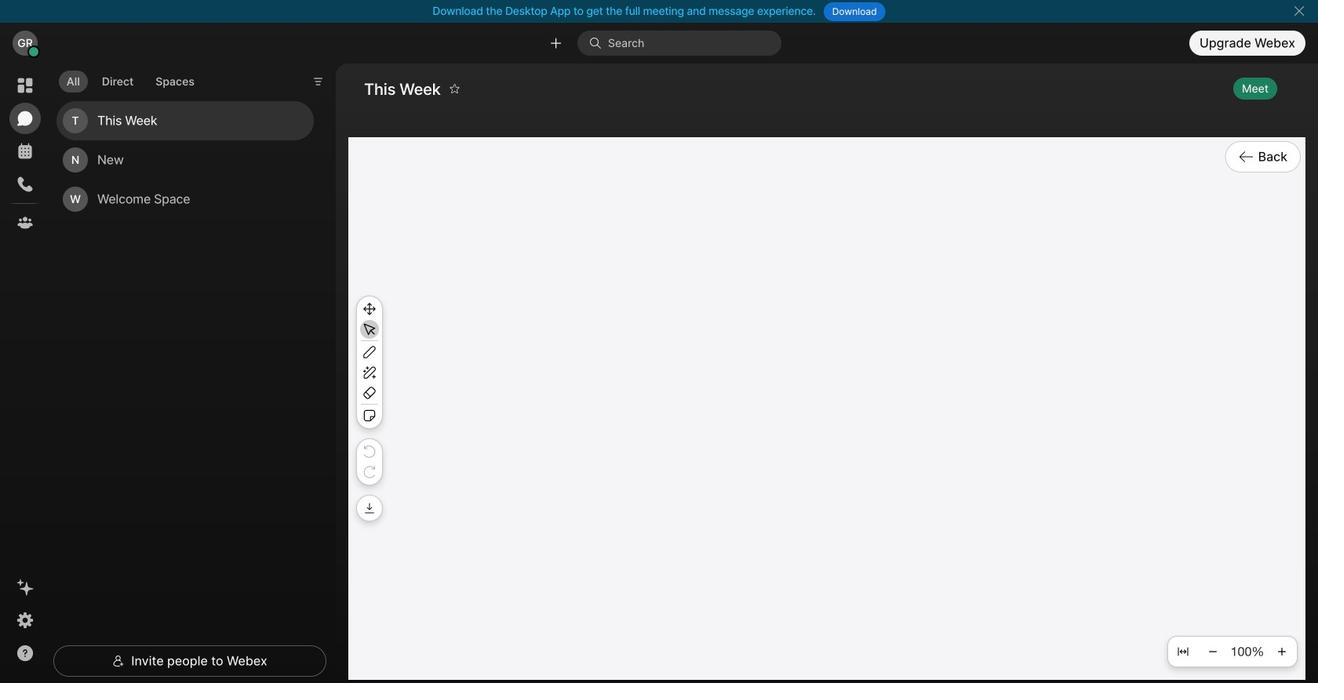Task type: vqa. For each thing, say whether or not it's contained in the screenshot.
4th List Item from the bottom of the page
no



Task type: describe. For each thing, give the bounding box(es) containing it.
0 horizontal spatial wrapper image
[[28, 46, 39, 57]]

cancel_16 image
[[1293, 5, 1306, 17]]

add to favorites image
[[449, 76, 460, 101]]

this week list item
[[56, 101, 314, 140]]

help image
[[16, 644, 35, 663]]

welcome space list item
[[56, 180, 314, 219]]

teams, has no new notifications image
[[16, 213, 35, 232]]

new list item
[[56, 140, 314, 180]]

messaging, has no new notifications image
[[16, 109, 35, 128]]

connect people image
[[548, 36, 564, 51]]

filter by image
[[312, 75, 324, 88]]

calls image
[[16, 175, 35, 194]]

back image
[[1239, 149, 1254, 165]]

dashboard image
[[16, 76, 35, 95]]

wrapper image
[[112, 655, 125, 668]]



Task type: locate. For each thing, give the bounding box(es) containing it.
wrapper image right connect people icon
[[589, 37, 608, 49]]

wrapper image up 'dashboard' icon
[[28, 46, 39, 57]]

wrapper image
[[589, 37, 608, 49], [28, 46, 39, 57]]

settings image
[[16, 611, 35, 630]]

1 horizontal spatial wrapper image
[[589, 37, 608, 49]]

meetings image
[[16, 142, 35, 161]]

navigation
[[0, 64, 50, 683]]

tab list
[[55, 61, 206, 97]]

webex tab list
[[9, 70, 41, 239]]

what's new image
[[16, 578, 35, 597]]



